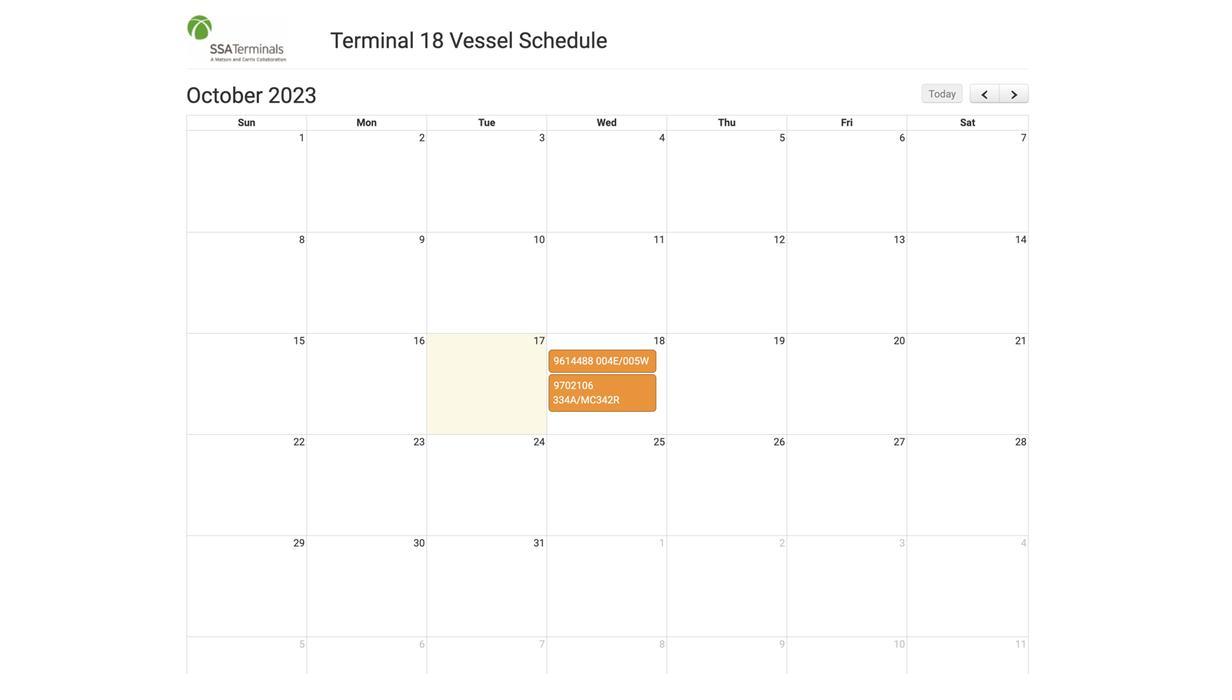 Task type: vqa. For each thing, say whether or not it's contained in the screenshot.
requires
no



Task type: locate. For each thing, give the bounding box(es) containing it.
terminal 18 vessel schedule
[[330, 28, 608, 54]]

19
[[774, 335, 785, 347]]

1 vertical spatial 4
[[1021, 538, 1027, 550]]

0 vertical spatial 2
[[419, 132, 425, 144]]

1 vertical spatial 5
[[299, 639, 305, 651]]

3
[[539, 132, 545, 144], [900, 538, 905, 550]]

1
[[299, 132, 305, 144], [660, 538, 665, 550]]

mon
[[357, 117, 377, 129]]

0 horizontal spatial 10
[[534, 234, 545, 246]]

1 vertical spatial 11
[[1016, 639, 1027, 651]]

334a/mc342r
[[553, 395, 620, 407]]

sun
[[238, 117, 255, 129]]

0 horizontal spatial 3
[[539, 132, 545, 144]]

13
[[894, 234, 905, 246]]

0 horizontal spatial 18
[[420, 28, 444, 54]]

1 horizontal spatial 6
[[900, 132, 905, 144]]

0 vertical spatial 11
[[654, 234, 665, 246]]

1 horizontal spatial 8
[[660, 639, 665, 651]]

14
[[1016, 234, 1027, 246]]

6
[[900, 132, 905, 144], [419, 639, 425, 651]]

vessel
[[450, 28, 514, 54]]

october 2023
[[186, 83, 317, 109]]

0 horizontal spatial 8
[[299, 234, 305, 246]]

0 vertical spatial 4
[[660, 132, 665, 144]]

1 vertical spatial 7
[[539, 639, 545, 651]]

0 vertical spatial 18
[[420, 28, 444, 54]]

0 vertical spatial 7
[[1021, 132, 1027, 144]]

0 horizontal spatial 1
[[299, 132, 305, 144]]

1 horizontal spatial 4
[[1021, 538, 1027, 550]]

‹
[[979, 82, 991, 106]]

0 horizontal spatial 9
[[419, 234, 425, 246]]

2
[[419, 132, 425, 144], [780, 538, 785, 550]]

0 vertical spatial 6
[[900, 132, 905, 144]]

21
[[1016, 335, 1027, 347]]

1 horizontal spatial 9
[[780, 639, 785, 651]]

30
[[414, 538, 425, 550]]

0 horizontal spatial 5
[[299, 639, 305, 651]]

fri
[[841, 117, 853, 129]]

0 vertical spatial 8
[[299, 234, 305, 246]]

1 vertical spatial 3
[[900, 538, 905, 550]]

october
[[186, 83, 263, 109]]

0 vertical spatial 3
[[539, 132, 545, 144]]

1 vertical spatial 2
[[780, 538, 785, 550]]

1 vertical spatial 8
[[660, 639, 665, 651]]

1 vertical spatial 18
[[654, 335, 665, 347]]

25
[[654, 437, 665, 449]]

4
[[660, 132, 665, 144], [1021, 538, 1027, 550]]

1 horizontal spatial 1
[[660, 538, 665, 550]]

18
[[420, 28, 444, 54], [654, 335, 665, 347]]

wed
[[597, 117, 617, 129]]

16
[[414, 335, 425, 347]]

11
[[654, 234, 665, 246], [1016, 639, 1027, 651]]

31
[[534, 538, 545, 550]]

8
[[299, 234, 305, 246], [660, 639, 665, 651]]

1 horizontal spatial 18
[[654, 335, 665, 347]]

5
[[780, 132, 785, 144], [299, 639, 305, 651]]

terminal 18 image
[[186, 14, 287, 62]]

1 horizontal spatial 2
[[780, 538, 785, 550]]

0 horizontal spatial 2
[[419, 132, 425, 144]]

0 vertical spatial 9
[[419, 234, 425, 246]]

7
[[1021, 132, 1027, 144], [539, 639, 545, 651]]

10
[[534, 234, 545, 246], [894, 639, 905, 651]]

0 vertical spatial 5
[[780, 132, 785, 144]]

1 vertical spatial 10
[[894, 639, 905, 651]]

›
[[1008, 82, 1020, 106]]

9614488 004e/005w
[[554, 356, 649, 368]]

tue
[[478, 117, 495, 129]]

1 vertical spatial 6
[[419, 639, 425, 651]]

1 horizontal spatial 10
[[894, 639, 905, 651]]

2023
[[268, 83, 317, 109]]

9
[[419, 234, 425, 246], [780, 639, 785, 651]]

27
[[894, 437, 905, 449]]

1 horizontal spatial 7
[[1021, 132, 1027, 144]]



Task type: describe. For each thing, give the bounding box(es) containing it.
today
[[929, 88, 956, 100]]

1 vertical spatial 1
[[660, 538, 665, 550]]

terminal
[[330, 28, 414, 54]]

0 horizontal spatial 7
[[539, 639, 545, 651]]

24
[[534, 437, 545, 449]]

17
[[534, 335, 545, 347]]

15
[[294, 335, 305, 347]]

0 horizontal spatial 6
[[419, 639, 425, 651]]

9614488
[[554, 356, 594, 368]]

004e/005w
[[596, 356, 649, 368]]

9702106 334a/mc342r
[[553, 380, 620, 407]]

0 horizontal spatial 11
[[654, 234, 665, 246]]

0 horizontal spatial 4
[[660, 132, 665, 144]]

23
[[414, 437, 425, 449]]

0 vertical spatial 10
[[534, 234, 545, 246]]

1 horizontal spatial 11
[[1016, 639, 1027, 651]]

29
[[294, 538, 305, 550]]

1 horizontal spatial 5
[[780, 132, 785, 144]]

12
[[774, 234, 785, 246]]

22
[[294, 437, 305, 449]]

1 vertical spatial 9
[[780, 639, 785, 651]]

sat
[[960, 117, 976, 129]]

0 vertical spatial 1
[[299, 132, 305, 144]]

20
[[894, 335, 905, 347]]

9702106
[[554, 380, 594, 392]]

schedule
[[519, 28, 608, 54]]

28
[[1016, 437, 1027, 449]]

1 horizontal spatial 3
[[900, 538, 905, 550]]

thu
[[718, 117, 736, 129]]

26
[[774, 437, 785, 449]]



